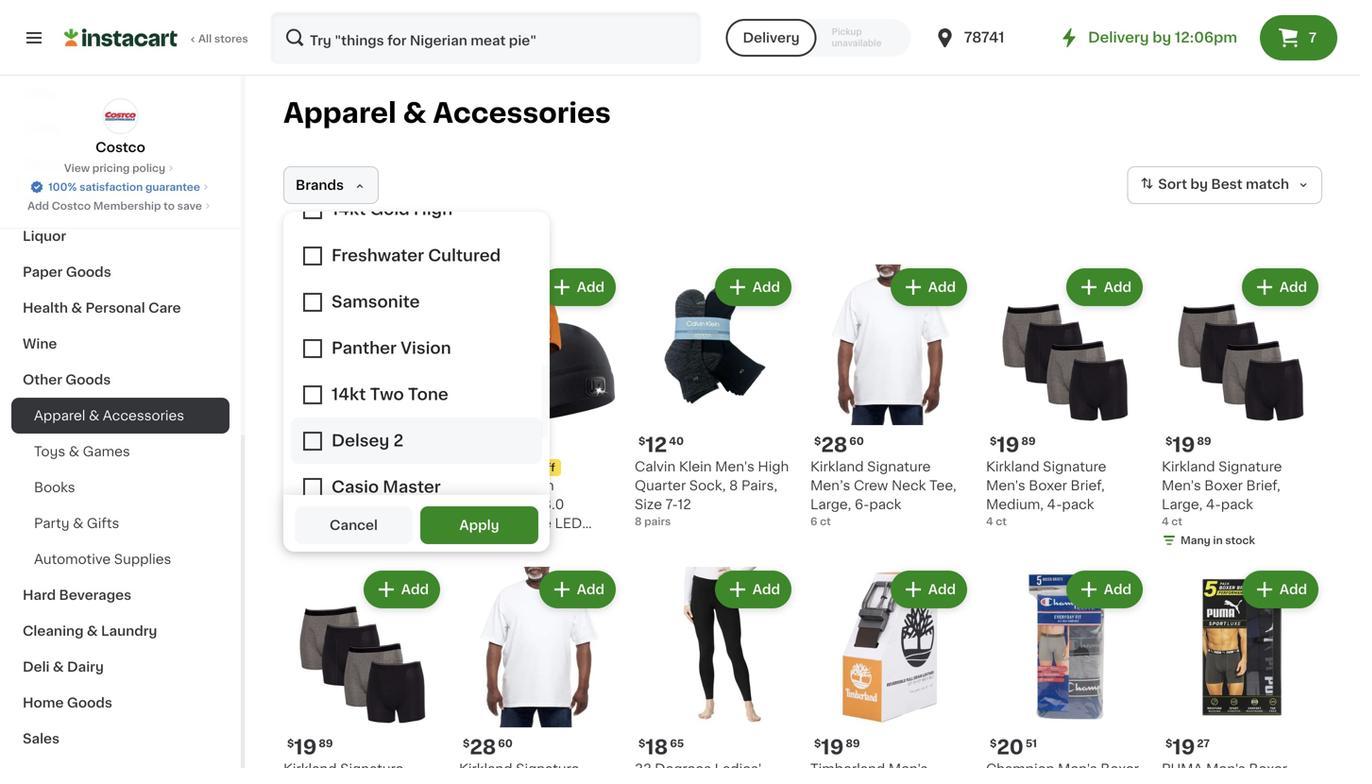 Task type: vqa. For each thing, say whether or not it's contained in the screenshot.
Signature
yes



Task type: describe. For each thing, give the bounding box(es) containing it.
cancel button
[[295, 507, 413, 544]]

brief, for medium,
[[1071, 479, 1105, 492]]

Search field
[[272, 13, 700, 62]]

party
[[34, 517, 69, 530]]

neck
[[892, 479, 927, 492]]

pack inside panther vision powercap 3.0 rechargeable led lighted beanie, 2-pack
[[579, 536, 612, 549]]

sort by
[[1159, 178, 1209, 191]]

home goods
[[23, 697, 112, 710]]

care
[[148, 301, 181, 315]]

delivery by 12:06pm
[[1089, 31, 1238, 44]]

stores
[[214, 34, 248, 44]]

& for deli & dairy link at left bottom
[[53, 661, 64, 674]]

$ inside $ 12 40
[[639, 436, 646, 447]]

4- for medium,
[[1048, 498, 1063, 511]]

cider
[[72, 194, 110, 207]]

deli
[[23, 661, 50, 674]]

0 horizontal spatial 16
[[294, 435, 317, 455]]

view
[[64, 163, 90, 173]]

100%
[[48, 182, 77, 192]]

kirkland signature men's crew neck tee, large, 6-pack 6 ct
[[811, 460, 957, 527]]

guarantee
[[145, 182, 200, 192]]

$ 20 51
[[990, 738, 1038, 757]]

4- for large,
[[1207, 498, 1222, 511]]

tee,
[[930, 479, 957, 492]]

calvin klein men's high quarter sock, 8 pairs, size 7-12 8 pairs
[[635, 460, 789, 527]]

floral
[[23, 122, 60, 135]]

athletic
[[327, 479, 378, 492]]

beer & cider link
[[11, 182, 230, 218]]

boxer for large,
[[1205, 479, 1244, 492]]

2 horizontal spatial 8
[[730, 479, 738, 492]]

satisfaction
[[80, 182, 143, 192]]

kirkland for 8-
[[284, 460, 337, 473]]

paper goods link
[[11, 254, 230, 290]]

sales
[[23, 732, 60, 746]]

to
[[164, 201, 175, 211]]

$ inside $ 20 51
[[990, 739, 997, 749]]

4 for large,
[[1162, 516, 1170, 527]]

kirkland for large,
[[1162, 460, 1216, 473]]

books
[[34, 481, 75, 494]]

sock, inside calvin klein men's high quarter sock, 8 pairs, size 7-12 8 pairs
[[690, 479, 726, 492]]

40
[[669, 436, 684, 447]]

goods for other goods
[[65, 373, 111, 387]]

sort
[[1159, 178, 1188, 191]]

$ inside $ 16 16
[[287, 436, 294, 447]]

$34.87 element
[[459, 433, 620, 457]]

goods for home goods
[[67, 697, 112, 710]]

electronics
[[23, 158, 100, 171]]

1 horizontal spatial costco
[[96, 141, 145, 154]]

high
[[758, 460, 789, 473]]

kirkland for medium,
[[987, 460, 1040, 473]]

Best match Sort by field
[[1128, 166, 1323, 204]]

7 button
[[1261, 15, 1338, 60]]

large, inside kirkland signature men's boxer brief, large, 4-pack 4 ct
[[1162, 498, 1203, 511]]

costco link
[[96, 98, 145, 157]]

$ inside the $ 19 27
[[1166, 739, 1173, 749]]

kirkland for tee,
[[811, 460, 864, 473]]

instacart logo image
[[64, 26, 178, 49]]

& for the apparel & accessories link on the bottom
[[89, 409, 99, 422]]

many in stock for 16
[[302, 535, 377, 546]]

toys & games
[[34, 445, 130, 458]]

& for health & personal care link
[[71, 301, 82, 315]]

baby link
[[11, 75, 230, 111]]

signature for medium,
[[1043, 460, 1107, 473]]

powercap
[[459, 498, 540, 511]]

0 horizontal spatial accessories
[[103, 409, 184, 422]]

membership
[[93, 201, 161, 211]]

home
[[23, 697, 64, 710]]

toys & games link
[[11, 434, 230, 470]]

baby
[[23, 86, 58, 99]]

home goods link
[[11, 685, 230, 721]]

delivery button
[[726, 19, 817, 57]]

pack inside kirkland signature men's boxer brief, medium, 4-pack 4 ct
[[1063, 498, 1095, 511]]

& for beer & cider link
[[58, 194, 69, 207]]

kirkland signature men's boxer brief, medium, 4-pack 4 ct
[[987, 460, 1107, 527]]

supplies
[[114, 553, 171, 566]]

cleaning
[[23, 625, 84, 638]]

1 horizontal spatial $ 28 60
[[815, 435, 864, 455]]

18
[[646, 738, 668, 757]]

0 horizontal spatial $ 28 60
[[463, 738, 513, 757]]

product group containing 16
[[284, 265, 444, 552]]

pricing
[[92, 163, 130, 173]]

beer
[[23, 194, 55, 207]]

hard beverages
[[23, 589, 131, 602]]

other goods link
[[11, 362, 230, 398]]

51
[[1026, 739, 1038, 749]]

& for party & gifts link
[[73, 517, 83, 530]]

large, inside kirkland signature men's crew neck tee, large, 6-pack 6 ct
[[811, 498, 852, 511]]

0 horizontal spatial apparel & accessories
[[34, 409, 184, 422]]

calvin
[[635, 460, 676, 473]]

cancel
[[330, 519, 378, 532]]

6-
[[855, 498, 870, 511]]

men's for pair,
[[284, 479, 324, 492]]

men's inside kirkland signature men's boxer brief, large, 4-pack 4 ct
[[1162, 479, 1202, 492]]

ct inside kirkland signature men's crew neck tee, large, 6-pack 6 ct
[[820, 516, 831, 527]]

delivery for delivery
[[743, 31, 800, 44]]

$ 16 16
[[287, 435, 330, 455]]

crew
[[854, 479, 889, 492]]

klein
[[679, 460, 712, 473]]

apply
[[460, 519, 500, 532]]

panther
[[459, 479, 511, 492]]

cleaning & laundry link
[[11, 613, 230, 649]]

8-
[[422, 479, 436, 492]]

signature for tee,
[[868, 460, 931, 473]]

12:06pm
[[1175, 31, 1238, 44]]

6
[[811, 516, 818, 527]]

$ 12 40
[[639, 435, 684, 455]]

games
[[83, 445, 130, 458]]

4 for medium,
[[987, 516, 994, 527]]

service type group
[[726, 19, 912, 57]]

hard
[[23, 589, 56, 602]]

12 inside calvin klein men's high quarter sock, 8 pairs, size 7-12 8 pairs
[[678, 498, 692, 511]]

pairs
[[645, 516, 671, 527]]

apparel & accessories link
[[11, 398, 230, 434]]

other goods
[[23, 373, 111, 387]]

$10
[[519, 463, 538, 473]]

delivery for delivery by 12:06pm
[[1089, 31, 1150, 44]]

party & gifts
[[34, 517, 119, 530]]

& for toys & games link
[[69, 445, 79, 458]]

electronics link
[[11, 146, 230, 182]]

add costco membership to save
[[27, 201, 202, 211]]



Task type: locate. For each thing, give the bounding box(es) containing it.
kirkland inside kirkland signature men's boxer brief, medium, 4-pack 4 ct
[[987, 460, 1040, 473]]

1 vertical spatial accessories
[[103, 409, 184, 422]]

all stores
[[198, 34, 248, 44]]

1 horizontal spatial 12
[[678, 498, 692, 511]]

0 vertical spatial 12
[[646, 435, 667, 455]]

many for 19
[[1181, 535, 1211, 546]]

sock, inside kirkland signature men's athletic sock, 8- pair, white 8 ct
[[382, 479, 418, 492]]

pack inside kirkland signature men's crew neck tee, large, 6-pack 6 ct
[[870, 498, 902, 511]]

1 sock, from the left
[[382, 479, 418, 492]]

men's up pair,
[[284, 479, 324, 492]]

1 boxer from the left
[[1029, 479, 1068, 492]]

1 horizontal spatial 28
[[822, 435, 848, 455]]

wine link
[[11, 326, 230, 362]]

16 up athletic
[[318, 436, 330, 447]]

product group containing add
[[459, 265, 620, 549]]

ct inside kirkland signature men's boxer brief, medium, 4-pack 4 ct
[[996, 516, 1007, 527]]

1 horizontal spatial 8
[[635, 516, 642, 527]]

pack
[[870, 498, 902, 511], [1063, 498, 1095, 511], [1222, 498, 1254, 511], [579, 536, 612, 549]]

0 horizontal spatial 8
[[284, 516, 291, 527]]

in down kirkland signature men's boxer brief, large, 4-pack 4 ct
[[1214, 535, 1223, 546]]

$ inside $ 18 65
[[639, 739, 646, 749]]

27
[[1198, 739, 1211, 749]]

automotive
[[34, 553, 111, 566]]

sock, left 8-
[[382, 479, 418, 492]]

men's for large,
[[811, 479, 851, 492]]

0 horizontal spatial in
[[335, 535, 345, 546]]

men's for 12
[[716, 460, 755, 473]]

0 horizontal spatial brief,
[[1071, 479, 1105, 492]]

costco logo image
[[103, 98, 138, 134]]

2 many from the left
[[1181, 535, 1211, 546]]

ct inside kirkland signature men's boxer brief, large, 4-pack 4 ct
[[1172, 516, 1183, 527]]

1 horizontal spatial men's
[[987, 479, 1026, 492]]

1 horizontal spatial many
[[1181, 535, 1211, 546]]

personal
[[85, 301, 145, 315]]

kirkland signature men's boxer brief, large, 4-pack 4 ct
[[1162, 460, 1283, 527]]

by left 12:06pm
[[1153, 31, 1172, 44]]

men's for 19
[[987, 479, 1026, 492]]

1 horizontal spatial in
[[1214, 535, 1223, 546]]

apparel up the brands "dropdown button"
[[284, 100, 397, 127]]

medium,
[[987, 498, 1044, 511]]

men's
[[284, 479, 324, 492], [811, 479, 851, 492]]

men's inside kirkland signature men's boxer brief, medium, 4-pack 4 ct
[[987, 479, 1026, 492]]

by for sort
[[1191, 178, 1209, 191]]

1 horizontal spatial brief,
[[1247, 479, 1281, 492]]

1 stock from the left
[[347, 535, 377, 546]]

2 ct
[[459, 535, 479, 546]]

1 horizontal spatial stock
[[1226, 535, 1256, 546]]

best match
[[1212, 178, 1290, 191]]

1 vertical spatial 28
[[470, 738, 496, 757]]

men's up 6
[[811, 479, 851, 492]]

8 down pair,
[[284, 516, 291, 527]]

2 sock, from the left
[[690, 479, 726, 492]]

ct for 8-
[[293, 516, 304, 527]]

4- inside kirkland signature men's boxer brief, medium, 4-pack 4 ct
[[1048, 498, 1063, 511]]

8
[[730, 479, 738, 492], [284, 516, 291, 527], [635, 516, 642, 527]]

paper
[[23, 266, 63, 279]]

1 horizontal spatial 4-
[[1207, 498, 1222, 511]]

signature
[[340, 460, 404, 473], [868, 460, 931, 473], [1043, 460, 1107, 473], [1219, 460, 1283, 473]]

boxer
[[1029, 479, 1068, 492], [1205, 479, 1244, 492]]

books link
[[11, 470, 230, 506]]

accessories down "search" field
[[433, 100, 611, 127]]

sales link
[[11, 721, 230, 757]]

2 4 from the left
[[1162, 516, 1170, 527]]

2 4- from the left
[[1207, 498, 1222, 511]]

ct inside kirkland signature men's athletic sock, 8- pair, white 8 ct
[[293, 516, 304, 527]]

ct for medium,
[[996, 516, 1007, 527]]

large,
[[811, 498, 852, 511], [1162, 498, 1203, 511]]

by inside "field"
[[1191, 178, 1209, 191]]

beanie,
[[513, 536, 563, 549]]

boxer inside kirkland signature men's boxer brief, medium, 4-pack 4 ct
[[1029, 479, 1068, 492]]

gifts
[[87, 517, 119, 530]]

1 4 from the left
[[987, 516, 994, 527]]

signature inside kirkland signature men's athletic sock, 8- pair, white 8 ct
[[340, 460, 404, 473]]

1 signature from the left
[[340, 460, 404, 473]]

goods for paper goods
[[66, 266, 111, 279]]

boxer for medium,
[[1029, 479, 1068, 492]]

pairs,
[[742, 479, 778, 492]]

0 horizontal spatial many in stock
[[302, 535, 377, 546]]

1 vertical spatial apparel & accessories
[[34, 409, 184, 422]]

many in stock for 19
[[1181, 535, 1256, 546]]

None search field
[[270, 11, 702, 64]]

stock for 19
[[1226, 535, 1256, 546]]

0 horizontal spatial boxer
[[1029, 479, 1068, 492]]

goods inside 'link'
[[67, 697, 112, 710]]

off
[[540, 463, 555, 473]]

product group containing 12
[[635, 265, 796, 529]]

stock down "cancel"
[[347, 535, 377, 546]]

$ 19 89
[[990, 435, 1036, 455], [1166, 435, 1212, 455], [287, 738, 333, 757], [815, 738, 861, 757]]

in for 16
[[335, 535, 345, 546]]

2 kirkland from the left
[[811, 460, 864, 473]]

delivery by 12:06pm link
[[1059, 26, 1238, 49]]

0 vertical spatial costco
[[96, 141, 145, 154]]

0 vertical spatial accessories
[[433, 100, 611, 127]]

2 many in stock from the left
[[1181, 535, 1256, 546]]

1 vertical spatial 60
[[498, 739, 513, 749]]

brands
[[296, 179, 344, 192]]

sock, down klein
[[690, 479, 726, 492]]

party & gifts link
[[11, 506, 230, 542]]

view pricing policy link
[[64, 161, 177, 176]]

3 kirkland from the left
[[987, 460, 1040, 473]]

8 left the pairs
[[635, 516, 642, 527]]

signature for 8-
[[340, 460, 404, 473]]

0 vertical spatial apparel & accessories
[[284, 100, 611, 127]]

0 vertical spatial 60
[[850, 436, 864, 447]]

1 horizontal spatial delivery
[[1089, 31, 1150, 44]]

brief, inside kirkland signature men's boxer brief, large, 4-pack 4 ct
[[1247, 479, 1281, 492]]

0 vertical spatial by
[[1153, 31, 1172, 44]]

2 horizontal spatial men's
[[1162, 479, 1202, 492]]

0 horizontal spatial men's
[[716, 460, 755, 473]]

2-
[[566, 536, 579, 549]]

buy 1, get $10 off
[[465, 463, 555, 473]]

& for cleaning & laundry link
[[87, 625, 98, 638]]

other
[[23, 373, 62, 387]]

4 kirkland from the left
[[1162, 460, 1216, 473]]

1 horizontal spatial large,
[[1162, 498, 1203, 511]]

men's inside calvin klein men's high quarter sock, 8 pairs, size 7-12 8 pairs
[[716, 460, 755, 473]]

product group containing 18
[[635, 567, 796, 768]]

1 kirkland from the left
[[284, 460, 337, 473]]

0 horizontal spatial large,
[[811, 498, 852, 511]]

in down "cancel"
[[335, 535, 345, 546]]

2 men's from the left
[[811, 479, 851, 492]]

pack inside kirkland signature men's boxer brief, large, 4-pack 4 ct
[[1222, 498, 1254, 511]]

men's inside kirkland signature men's crew neck tee, large, 6-pack 6 ct
[[811, 479, 851, 492]]

goods up health & personal care
[[66, 266, 111, 279]]

ct
[[293, 516, 304, 527], [820, 516, 831, 527], [996, 516, 1007, 527], [1172, 516, 1183, 527], [468, 535, 479, 546]]

0 horizontal spatial costco
[[52, 201, 91, 211]]

quarter
[[635, 479, 686, 492]]

1 vertical spatial $ 28 60
[[463, 738, 513, 757]]

0 horizontal spatial many
[[302, 535, 332, 546]]

apparel down "other goods"
[[34, 409, 85, 422]]

health & personal care link
[[11, 290, 230, 326]]

men's inside kirkland signature men's athletic sock, 8- pair, white 8 ct
[[284, 479, 324, 492]]

2
[[459, 535, 466, 546]]

many down kirkland signature men's boxer brief, large, 4-pack 4 ct
[[1181, 535, 1211, 546]]

best
[[1212, 178, 1243, 191]]

in for 19
[[1214, 535, 1223, 546]]

match
[[1246, 178, 1290, 191]]

1 many from the left
[[302, 535, 332, 546]]

1 horizontal spatial by
[[1191, 178, 1209, 191]]

0 horizontal spatial 4-
[[1048, 498, 1063, 511]]

goods down dairy
[[67, 697, 112, 710]]

cleaning & laundry
[[23, 625, 157, 638]]

signature inside kirkland signature men's boxer brief, large, 4-pack 4 ct
[[1219, 460, 1283, 473]]

by for delivery
[[1153, 31, 1172, 44]]

health
[[23, 301, 68, 315]]

apparel & accessories down "search" field
[[284, 100, 611, 127]]

2 large, from the left
[[1162, 498, 1203, 511]]

4 inside kirkland signature men's boxer brief, medium, 4-pack 4 ct
[[987, 516, 994, 527]]

4-
[[1048, 498, 1063, 511], [1207, 498, 1222, 511]]

signature for large,
[[1219, 460, 1283, 473]]

many in stock inside product group
[[302, 535, 377, 546]]

all stores link
[[64, 11, 249, 64]]

all
[[198, 34, 212, 44]]

add costco membership to save link
[[27, 198, 214, 214]]

boxer inside kirkland signature men's boxer brief, large, 4-pack 4 ct
[[1205, 479, 1244, 492]]

signature inside kirkland signature men's boxer brief, medium, 4-pack 4 ct
[[1043, 460, 1107, 473]]

dairy
[[67, 661, 104, 674]]

paper goods
[[23, 266, 111, 279]]

toys
[[34, 445, 65, 458]]

many for 16
[[302, 535, 332, 546]]

0 vertical spatial goods
[[66, 266, 111, 279]]

1 horizontal spatial accessories
[[433, 100, 611, 127]]

brief, for large,
[[1247, 479, 1281, 492]]

many in stock down "cancel"
[[302, 535, 377, 546]]

1 men's from the left
[[284, 479, 324, 492]]

by right sort
[[1191, 178, 1209, 191]]

1 vertical spatial 12
[[678, 498, 692, 511]]

0 vertical spatial apparel
[[284, 100, 397, 127]]

apparel & accessories
[[284, 100, 611, 127], [34, 409, 184, 422]]

$ 28 60
[[815, 435, 864, 455], [463, 738, 513, 757]]

0 horizontal spatial men's
[[284, 479, 324, 492]]

stock for 16
[[347, 535, 377, 546]]

8 left the pairs,
[[730, 479, 738, 492]]

1 horizontal spatial men's
[[811, 479, 851, 492]]

1 horizontal spatial sock,
[[690, 479, 726, 492]]

8 inside kirkland signature men's athletic sock, 8- pair, white 8 ct
[[284, 516, 291, 527]]

7
[[1310, 31, 1317, 44]]

liquor
[[23, 230, 66, 243]]

costco up the view pricing policy link
[[96, 141, 145, 154]]

12 down quarter at bottom
[[678, 498, 692, 511]]

policy
[[132, 163, 165, 173]]

size
[[635, 498, 663, 511]]

stock down kirkland signature men's boxer brief, large, 4-pack 4 ct
[[1226, 535, 1256, 546]]

brief,
[[1071, 479, 1105, 492], [1247, 479, 1281, 492]]

product group containing 20
[[987, 567, 1147, 768]]

2 stock from the left
[[1226, 535, 1256, 546]]

0 horizontal spatial by
[[1153, 31, 1172, 44]]

many down "cancel"
[[302, 535, 332, 546]]

accessories up toys & games link
[[103, 409, 184, 422]]

0 vertical spatial 28
[[822, 435, 848, 455]]

2 vertical spatial goods
[[67, 697, 112, 710]]

0 horizontal spatial 12
[[646, 435, 667, 455]]

1 horizontal spatial 16
[[318, 436, 330, 447]]

ct for large,
[[1172, 516, 1183, 527]]

1 vertical spatial costco
[[52, 201, 91, 211]]

laundry
[[101, 625, 157, 638]]

16 up pair,
[[294, 435, 317, 455]]

1 vertical spatial apparel
[[34, 409, 85, 422]]

12 left 40
[[646, 435, 667, 455]]

signature inside kirkland signature men's crew neck tee, large, 6-pack 6 ct
[[868, 460, 931, 473]]

brief, inside kirkland signature men's boxer brief, medium, 4-pack 4 ct
[[1071, 479, 1105, 492]]

kirkland inside kirkland signature men's boxer brief, large, 4-pack 4 ct
[[1162, 460, 1216, 473]]

product group
[[284, 265, 444, 552], [459, 265, 620, 549], [635, 265, 796, 529], [811, 265, 972, 529], [987, 265, 1147, 529], [1162, 265, 1323, 552], [284, 567, 444, 768], [459, 567, 620, 768], [635, 567, 796, 768], [811, 567, 972, 768], [987, 567, 1147, 768], [1162, 567, 1323, 768]]

delivery inside button
[[743, 31, 800, 44]]

health & personal care
[[23, 301, 181, 315]]

save
[[177, 201, 202, 211]]

1 horizontal spatial 4
[[1162, 516, 1170, 527]]

4 signature from the left
[[1219, 460, 1283, 473]]

4 inside kirkland signature men's boxer brief, large, 4-pack 4 ct
[[1162, 516, 1170, 527]]

7-
[[666, 498, 678, 511]]

apply button
[[421, 507, 539, 544]]

0 horizontal spatial delivery
[[743, 31, 800, 44]]

pair,
[[284, 498, 311, 511]]

1 in from the left
[[335, 535, 345, 546]]

add
[[27, 201, 49, 211], [577, 281, 605, 294], [753, 281, 781, 294], [929, 281, 956, 294], [1105, 281, 1132, 294], [1280, 281, 1308, 294], [401, 583, 429, 596], [577, 583, 605, 596], [753, 583, 781, 596], [929, 583, 956, 596], [1105, 583, 1132, 596], [1280, 583, 1308, 596]]

1 4- from the left
[[1048, 498, 1063, 511]]

accessories
[[433, 100, 611, 127], [103, 409, 184, 422]]

rechargeable
[[459, 517, 552, 530]]

1 horizontal spatial many in stock
[[1181, 535, 1256, 546]]

liquor link
[[11, 218, 230, 254]]

0 horizontal spatial stock
[[347, 535, 377, 546]]

goods right other
[[65, 373, 111, 387]]

16 inside $ 16 16
[[318, 436, 330, 447]]

0 horizontal spatial 28
[[470, 738, 496, 757]]

3 signature from the left
[[1043, 460, 1107, 473]]

led
[[555, 517, 582, 530]]

2 brief, from the left
[[1247, 479, 1281, 492]]

2 in from the left
[[1214, 535, 1223, 546]]

1,
[[489, 463, 496, 473]]

1 horizontal spatial apparel & accessories
[[284, 100, 611, 127]]

beer & cider
[[23, 194, 110, 207]]

1 vertical spatial goods
[[65, 373, 111, 387]]

2 boxer from the left
[[1205, 479, 1244, 492]]

costco down "100%"
[[52, 201, 91, 211]]

1 horizontal spatial boxer
[[1205, 479, 1244, 492]]

automotive supplies
[[34, 553, 171, 566]]

0 horizontal spatial 4
[[987, 516, 994, 527]]

1 vertical spatial by
[[1191, 178, 1209, 191]]

costco
[[96, 141, 145, 154], [52, 201, 91, 211]]

1 horizontal spatial 60
[[850, 436, 864, 447]]

1 horizontal spatial apparel
[[284, 100, 397, 127]]

0 vertical spatial $ 28 60
[[815, 435, 864, 455]]

delivery
[[1089, 31, 1150, 44], [743, 31, 800, 44]]

kirkland inside kirkland signature men's athletic sock, 8- pair, white 8 ct
[[284, 460, 337, 473]]

deli & dairy
[[23, 661, 104, 674]]

4- inside kirkland signature men's boxer brief, large, 4-pack 4 ct
[[1207, 498, 1222, 511]]

apparel & accessories up games
[[34, 409, 184, 422]]

1 many in stock from the left
[[302, 535, 377, 546]]

0 horizontal spatial apparel
[[34, 409, 85, 422]]

1 large, from the left
[[811, 498, 852, 511]]

$ 19 27
[[1166, 738, 1211, 757]]

$ 18 65
[[639, 738, 684, 757]]

kirkland inside kirkland signature men's crew neck tee, large, 6-pack 6 ct
[[811, 460, 864, 473]]

floral link
[[11, 111, 230, 146]]

0 horizontal spatial sock,
[[382, 479, 418, 492]]

many in stock down kirkland signature men's boxer brief, large, 4-pack 4 ct
[[1181, 535, 1256, 546]]

panther vision powercap 3.0 rechargeable led lighted beanie, 2-pack
[[459, 479, 612, 549]]

1 brief, from the left
[[1071, 479, 1105, 492]]

2 signature from the left
[[868, 460, 931, 473]]

0 horizontal spatial 60
[[498, 739, 513, 749]]



